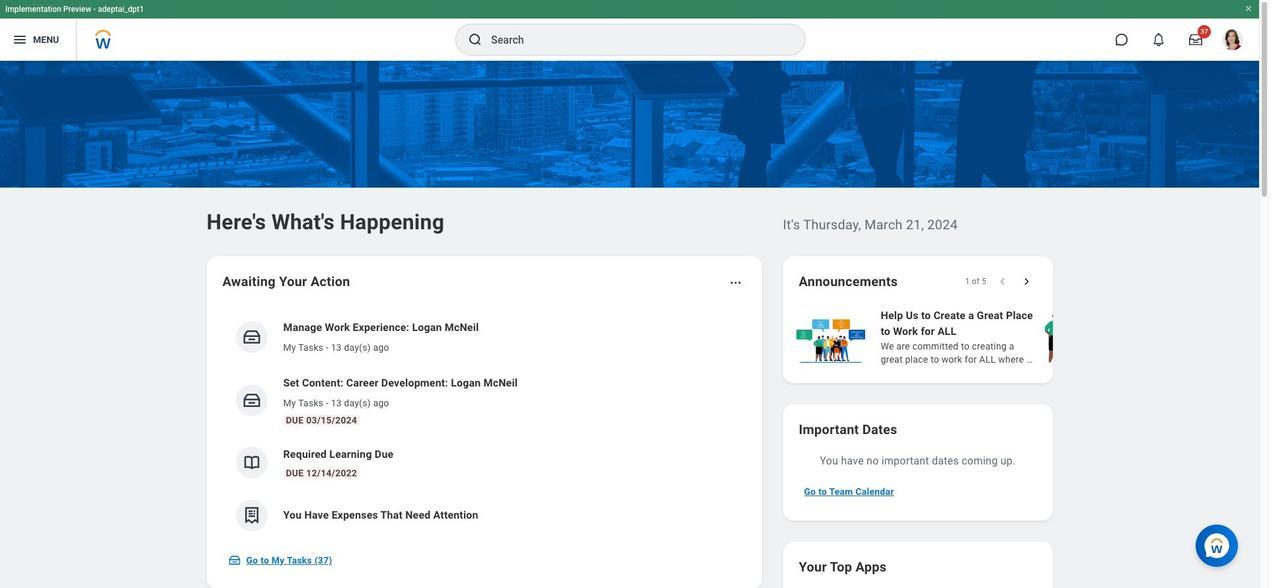 Task type: locate. For each thing, give the bounding box(es) containing it.
inbox image
[[242, 327, 261, 347]]

main content
[[0, 61, 1269, 588]]

list
[[794, 307, 1269, 368], [222, 309, 746, 542]]

banner
[[0, 0, 1259, 61]]

Search Workday  search field
[[491, 25, 778, 54]]

inbox image
[[242, 391, 261, 411], [228, 554, 241, 567]]

1 vertical spatial inbox image
[[228, 554, 241, 567]]

close environment banner image
[[1245, 5, 1253, 13]]

0 vertical spatial inbox image
[[242, 391, 261, 411]]

profile logan mcneil image
[[1222, 29, 1244, 53]]

1 horizontal spatial list
[[794, 307, 1269, 368]]

inbox large image
[[1189, 33, 1203, 46]]

1 horizontal spatial inbox image
[[242, 391, 261, 411]]

status
[[965, 276, 987, 287]]

chevron right small image
[[1020, 275, 1033, 288]]

0 horizontal spatial inbox image
[[228, 554, 241, 567]]

notifications large image
[[1152, 33, 1166, 46]]



Task type: vqa. For each thing, say whether or not it's contained in the screenshot.
MANAGE inside Review row
no



Task type: describe. For each thing, give the bounding box(es) containing it.
chevron left small image
[[996, 275, 1009, 288]]

book open image
[[242, 453, 261, 473]]

search image
[[467, 32, 483, 48]]

0 horizontal spatial list
[[222, 309, 746, 542]]

justify image
[[12, 32, 28, 48]]

dashboard expenses image
[[242, 506, 261, 526]]



